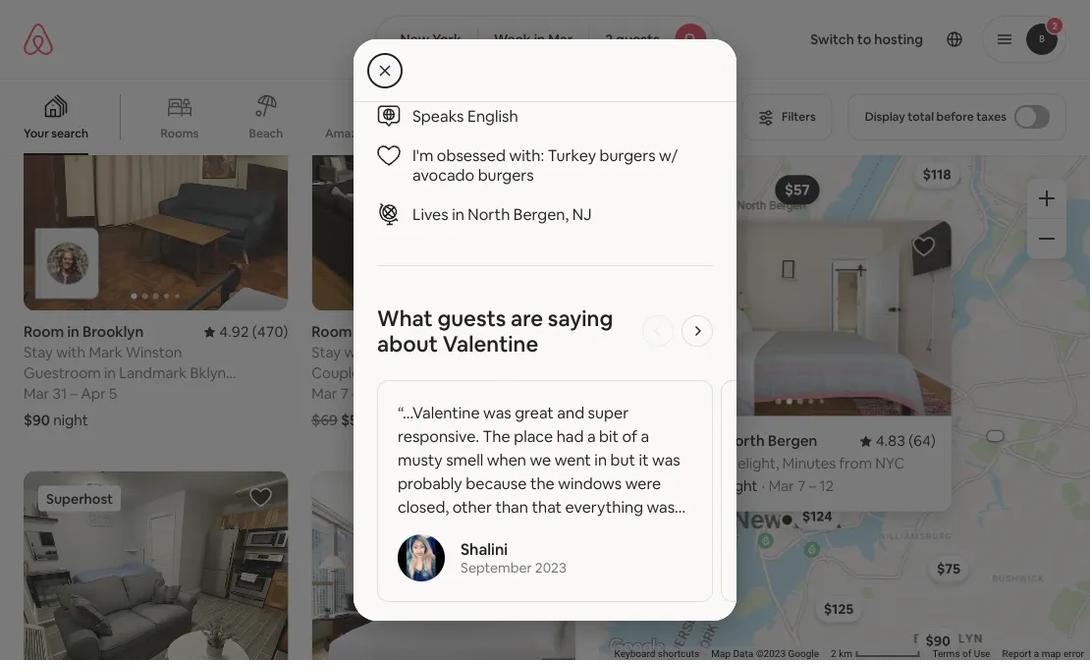 Task type: vqa. For each thing, say whether or not it's contained in the screenshot.
Anywhere
no



Task type: locate. For each thing, give the bounding box(es) containing it.
was left great
[[483, 402, 512, 422]]

– up $124 button
[[809, 477, 816, 496]]

shalini
[[461, 539, 508, 559]]

0 horizontal spatial the
[[33, 362, 59, 381]]

0 horizontal spatial guests
[[438, 304, 506, 332]]

zoom out image
[[1039, 231, 1055, 247]]

$85 button
[[753, 266, 795, 293]]

0 horizontal spatial of
[[622, 426, 638, 446]]

in right lives
[[452, 204, 465, 224]]

$57 right were
[[695, 477, 720, 496]]

0 vertical spatial 2
[[605, 30, 613, 48]]

valentine
[[443, 330, 539, 358], [377, 343, 440, 362]]

report a map error link
[[1003, 648, 1085, 660]]

$118
[[923, 166, 952, 183]]

night left '$155' button
[[723, 477, 758, 496]]

2 for 2 km
[[831, 648, 837, 660]]

2 horizontal spatial –
[[809, 477, 816, 496]]

1 horizontal spatial the
[[483, 426, 511, 446]]

2 horizontal spatial a
[[1034, 648, 1040, 660]]

delight, left $102 button
[[727, 454, 779, 473]]

$82
[[723, 301, 747, 319]]

·
[[444, 343, 447, 362], [27, 362, 30, 381], [762, 477, 765, 496]]

room up non-
[[24, 322, 64, 342]]

1 stay from the left
[[24, 343, 53, 362]]

minutes
[[429, 364, 483, 383], [783, 454, 836, 473]]

room
[[24, 322, 64, 342], [312, 322, 352, 342], [665, 432, 706, 451]]

4.83 (64) up the employed
[[516, 322, 576, 342]]

0 horizontal spatial stay
[[24, 343, 53, 362]]

delight, inside "room in north bergen stay with valentine · self employed couple's  delight, minutes from nyc mar 7 – 12 $69 $57 night"
[[373, 364, 426, 383]]

add to wishlist: room in brooklyn image
[[249, 75, 272, 98]]

1 vertical spatial 2
[[831, 648, 837, 660]]

0 horizontal spatial 7
[[341, 384, 349, 404]]

0 vertical spatial 7
[[341, 384, 349, 404]]

(64)
[[549, 322, 576, 342], [909, 432, 936, 451]]

bergen up '$155' button
[[768, 432, 818, 451]]

1 horizontal spatial 4.83
[[876, 432, 906, 451]]

0 vertical spatial $69
[[312, 411, 338, 430]]

north up "…valentine
[[371, 322, 411, 342]]

– left "…valentine
[[352, 384, 359, 404]]

1 vertical spatial 4.83 out of 5 average rating,  64 reviews image
[[860, 432, 936, 451]]

in up non-
[[67, 322, 79, 342]]

minutes up '$155' button
[[783, 454, 836, 473]]

$125 button
[[815, 596, 863, 623]]

report
[[1003, 648, 1032, 660]]

search
[[51, 126, 88, 141]]

1 horizontal spatial 2
[[831, 648, 837, 660]]

amazing for amazing views
[[325, 126, 374, 141]]

2 vertical spatial north
[[724, 432, 765, 451]]

$110 button
[[838, 459, 884, 487]]

was
[[483, 402, 512, 422], [652, 449, 681, 470], [647, 497, 675, 517]]

1 horizontal spatial ·
[[444, 343, 447, 362]]

pools
[[491, 126, 522, 141]]

are
[[511, 304, 543, 332]]

north inside host preview dialog
[[468, 204, 510, 224]]

nyc right the $110
[[875, 454, 905, 473]]

4.83 out of 5 average rating,  64 reviews image
[[501, 322, 576, 342], [860, 432, 936, 451]]

0 vertical spatial 4.83 out of 5 average rating,  64 reviews image
[[501, 322, 576, 342]]

of inside the "…valentine was great and super responsive. the place had a bit of a musty smell when we went in but it was probably because the windows were closed, other than that everything was spotless.…
[[622, 426, 638, 446]]

in for room in north bergen stay with valentine · self employed couple's  delight, minutes from nyc mar 7 – 12 $69 $57 night
[[355, 322, 368, 342]]

valentine inside 'what guests are saying about valentine'
[[443, 330, 539, 358]]

12 left "…valentine
[[362, 384, 377, 404]]

north inside room in north bergen couple's  delight, minutes from nyc $69 $57 night · mar 7 – 12
[[724, 432, 765, 451]]

nyc
[[522, 364, 552, 383], [875, 454, 905, 473]]

a left bit
[[587, 426, 596, 446]]

bergen for valentine
[[414, 322, 464, 342]]

host preview dialog
[[354, 0, 1057, 660]]

keyboard shortcuts
[[615, 648, 700, 660]]

(64) right are
[[549, 322, 576, 342]]

7 inside "room in north bergen stay with valentine · self employed couple's  delight, minutes from nyc mar 7 – 12 $69 $57 night"
[[341, 384, 349, 404]]

in left high
[[513, 47, 526, 67]]

$69 inside "room in north bergen stay with valentine · self employed couple's  delight, minutes from nyc mar 7 – 12 $69 $57 night"
[[312, 411, 338, 430]]

with inside room in brooklyn stay with mark winston · the non-profit sector
[[56, 343, 86, 362]]

your search
[[24, 126, 88, 141]]

$57 inside room in north bergen couple's  delight, minutes from nyc $69 $57 night · mar 7 – 12
[[695, 477, 720, 496]]

0 horizontal spatial bergen
[[414, 322, 464, 342]]

$75
[[937, 560, 961, 578]]

2 horizontal spatial ·
[[762, 477, 765, 496]]

$146 button
[[817, 358, 865, 386]]

north for lives in north bergen, nj
[[468, 204, 510, 224]]

in inside the "…valentine was great and super responsive. the place had a bit of a musty smell when we went in but it was probably because the windows were closed, other than that everything was spotless.…
[[595, 449, 607, 470]]

0 horizontal spatial night
[[53, 411, 88, 430]]

week
[[494, 30, 531, 48]]

a
[[587, 426, 596, 446], [641, 426, 650, 446], [1034, 648, 1040, 660]]

0 vertical spatial minutes
[[429, 364, 483, 383]]

1 horizontal spatial 7
[[798, 477, 806, 496]]

guests
[[616, 30, 660, 48], [438, 304, 506, 332]]

· inside "room in north bergen stay with valentine · self employed couple's  delight, minutes from nyc mar 7 – 12 $69 $57 night"
[[444, 343, 447, 362]]

1 vertical spatial $69
[[665, 477, 691, 496]]

1 horizontal spatial couple's
[[665, 454, 723, 473]]

$90 inside "button"
[[926, 632, 951, 650]]

guests inside 'what guests are saying about valentine'
[[438, 304, 506, 332]]

1 vertical spatial north
[[371, 322, 411, 342]]

7 left $155
[[798, 477, 806, 496]]

were
[[626, 473, 661, 493]]

1 horizontal spatial room
[[312, 322, 352, 342]]

winston
[[126, 343, 182, 362]]

2 guests
[[605, 30, 660, 48]]

None search field
[[376, 16, 715, 63]]

0 horizontal spatial $90
[[24, 411, 50, 430]]

0 vertical spatial bergen
[[414, 322, 464, 342]]

12 up $124 button
[[819, 477, 834, 496]]

1 horizontal spatial (64)
[[909, 432, 936, 451]]

0 horizontal spatial 4.83 out of 5 average rating,  64 reviews image
[[501, 322, 576, 342]]

mar 31 – apr 5 $90 night
[[24, 384, 117, 430]]

$57
[[785, 180, 810, 199], [341, 411, 366, 430], [695, 477, 720, 496]]

1 horizontal spatial $69
[[665, 477, 691, 496]]

1 vertical spatial 4.83
[[876, 432, 906, 451]]

nyc down the employed
[[522, 364, 552, 383]]

google map
showing 34 stays. region
[[347, 155, 1091, 660]]

2 left ruff
[[605, 30, 613, 48]]

stay inside "room in north bergen stay with valentine · self employed couple's  delight, minutes from nyc mar 7 – 12 $69 $57 night"
[[312, 343, 341, 362]]

couple's inside room in north bergen couple's  delight, minutes from nyc $69 $57 night · mar 7 – 12
[[665, 454, 723, 473]]

· left self
[[444, 343, 447, 362]]

of left use in the right bottom of the page
[[963, 648, 972, 660]]

1 horizontal spatial bergen
[[768, 432, 818, 451]]

night down 31 at the bottom of the page
[[53, 411, 88, 430]]

2 with from the left
[[344, 343, 374, 362]]

1 vertical spatial minutes
[[783, 454, 836, 473]]

bergen, nj
[[514, 204, 592, 224]]

1 horizontal spatial $90
[[926, 632, 951, 650]]

guests inside 2 guests button
[[616, 30, 660, 48]]

group
[[24, 60, 288, 311], [312, 60, 576, 311], [0, 79, 730, 155], [347, 220, 1091, 416], [24, 471, 288, 660], [312, 471, 576, 660]]

a left map
[[1034, 648, 1040, 660]]

1 vertical spatial $90
[[926, 632, 951, 650]]

(64) right $102 button
[[909, 432, 936, 451]]

4.83 (64)
[[516, 322, 576, 342], [876, 432, 936, 451]]

from
[[486, 364, 519, 383], [839, 454, 872, 473]]

stay left about
[[312, 343, 341, 362]]

with
[[56, 343, 86, 362], [344, 343, 374, 362]]

profit
[[94, 362, 132, 381]]

0 vertical spatial 4.83 (64)
[[516, 322, 576, 342]]

$57 left "…valentine
[[341, 411, 366, 430]]

display total before taxes button
[[849, 93, 1067, 140]]

1 horizontal spatial night
[[369, 411, 404, 430]]

0 vertical spatial $90
[[24, 411, 50, 430]]

room for room in north bergen
[[312, 322, 352, 342]]

1 horizontal spatial 4.83 out of 5 average rating,  64 reviews image
[[860, 432, 936, 451]]

1 vertical spatial couple's
[[665, 454, 723, 473]]

mar inside room in north bergen couple's  delight, minutes from nyc $69 $57 night · mar 7 – 12
[[769, 477, 794, 496]]

bergen up self
[[414, 322, 464, 342]]

1 horizontal spatial a
[[641, 426, 650, 446]]

0 horizontal spatial 4.83
[[516, 322, 546, 342]]

was right it
[[652, 449, 681, 470]]

1 with from the left
[[56, 343, 86, 362]]

1 horizontal spatial nyc
[[875, 454, 905, 473]]

0 horizontal spatial $69
[[312, 411, 338, 430]]

· for stay with valentine
[[444, 343, 447, 362]]

great
[[515, 402, 554, 422]]

0 vertical spatial from
[[486, 364, 519, 383]]

in inside "room in north bergen stay with valentine · self employed couple's  delight, minutes from nyc mar 7 – 12 $69 $57 night"
[[355, 322, 368, 342]]

–
[[70, 384, 78, 404], [352, 384, 359, 404], [809, 477, 816, 496]]

bergen
[[414, 322, 464, 342], [768, 432, 818, 451]]

1 horizontal spatial –
[[352, 384, 359, 404]]

english
[[468, 106, 518, 126]]

0 vertical spatial of
[[622, 426, 638, 446]]

from inside "room in north bergen stay with valentine · self employed couple's  delight, minutes from nyc mar 7 – 12 $69 $57 night"
[[486, 364, 519, 383]]

delight,
[[373, 364, 426, 383], [727, 454, 779, 473]]

bit
[[599, 426, 619, 446]]

4.83 up $110 button
[[876, 432, 906, 451]]

1 vertical spatial $57
[[341, 411, 366, 430]]

north for room in north bergen stay with valentine · self employed couple's  delight, minutes from nyc mar 7 – 12 $69 $57 night
[[371, 322, 411, 342]]

1 vertical spatial of
[[963, 648, 972, 660]]

$57 up '$85' button
[[785, 180, 810, 199]]

1 horizontal spatial guests
[[616, 30, 660, 48]]

0 horizontal spatial valentine
[[377, 343, 440, 362]]

north left $102
[[724, 432, 765, 451]]

in right week
[[534, 30, 546, 48]]

in for lives in north bergen, nj
[[452, 204, 465, 224]]

mark
[[89, 343, 122, 362]]

in
[[534, 30, 546, 48], [513, 47, 526, 67], [452, 204, 465, 224], [67, 322, 79, 342], [355, 322, 368, 342], [709, 432, 721, 451], [595, 449, 607, 470]]

$124 button
[[794, 503, 841, 530]]

· inside room in brooklyn stay with mark winston · the non-profit sector
[[27, 362, 30, 381]]

in inside favorite song in high school: ruff ryders anthem (dmx)
[[513, 47, 526, 67]]

in left but
[[595, 449, 607, 470]]

1 horizontal spatial $57
[[695, 477, 720, 496]]

was down were
[[647, 497, 675, 517]]

$57 inside button
[[785, 180, 810, 199]]

in inside button
[[534, 30, 546, 48]]

1 horizontal spatial minutes
[[783, 454, 836, 473]]

bergen inside "room in north bergen stay with valentine · self employed couple's  delight, minutes from nyc mar 7 – 12 $69 $57 night"
[[414, 322, 464, 342]]

5
[[109, 384, 117, 404]]

$57 inside "room in north bergen stay with valentine · self employed couple's  delight, minutes from nyc mar 7 – 12 $69 $57 night"
[[341, 411, 366, 430]]

0 horizontal spatial 4.83 (64)
[[516, 322, 576, 342]]

room inside room in north bergen couple's  delight, minutes from nyc $69 $57 night · mar 7 – 12
[[665, 432, 706, 451]]

4.83 for top 4.83 out of 5 average rating,  64 reviews image
[[516, 322, 546, 342]]

1 vertical spatial 4.83 (64)
[[876, 432, 936, 451]]

0 horizontal spatial north
[[371, 322, 411, 342]]

group containing amazing views
[[0, 79, 730, 155]]

1 vertical spatial delight,
[[727, 454, 779, 473]]

0 horizontal spatial with
[[56, 343, 86, 362]]

delight, down about
[[373, 364, 426, 383]]

2 stay from the left
[[312, 343, 341, 362]]

amazing views
[[325, 126, 408, 141]]

2 vertical spatial $57
[[695, 477, 720, 496]]

7 left "…valentine
[[341, 384, 349, 404]]

1 horizontal spatial north
[[468, 204, 510, 224]]

guests for what
[[438, 304, 506, 332]]

1 vertical spatial the
[[483, 426, 511, 446]]

night
[[53, 411, 88, 430], [369, 411, 404, 430], [723, 477, 758, 496]]

2 left km
[[831, 648, 837, 660]]

1 horizontal spatial valentine
[[443, 330, 539, 358]]

anthem (dmx)
[[413, 66, 520, 86]]

guests right school:
[[616, 30, 660, 48]]

$90 inside mar 31 – apr 5 $90 night
[[24, 411, 50, 430]]

amazing left views
[[325, 126, 374, 141]]

from up '$155' button
[[839, 454, 872, 473]]

north down "avocado burgers"
[[468, 204, 510, 224]]

in inside room in north bergen couple's  delight, minutes from nyc $69 $57 night · mar 7 – 12
[[709, 432, 721, 451]]

the up when
[[483, 426, 511, 446]]

· left $155
[[762, 477, 765, 496]]

0 vertical spatial nyc
[[522, 364, 552, 383]]

a up it
[[641, 426, 650, 446]]

31
[[53, 384, 67, 404]]

0 vertical spatial delight,
[[373, 364, 426, 383]]

2 horizontal spatial room
[[665, 432, 706, 451]]

$57 button
[[775, 175, 820, 205]]

1 vertical spatial (64)
[[909, 432, 936, 451]]

1 horizontal spatial of
[[963, 648, 972, 660]]

1 horizontal spatial stay
[[312, 343, 341, 362]]

school:
[[564, 47, 615, 67]]

1 vertical spatial 12
[[819, 477, 834, 496]]

1 vertical spatial bergen
[[768, 432, 818, 451]]

with left mark
[[56, 343, 86, 362]]

minutes inside room in north bergen couple's  delight, minutes from nyc $69 $57 night · mar 7 – 12
[[783, 454, 836, 473]]

nyc inside "room in north bergen stay with valentine · self employed couple's  delight, minutes from nyc mar 7 – 12 $69 $57 night"
[[522, 364, 552, 383]]

7
[[341, 384, 349, 404], [798, 477, 806, 496]]

mar
[[548, 30, 573, 48], [24, 384, 49, 404], [312, 384, 337, 404], [769, 477, 794, 496]]

room inside room in brooklyn stay with mark winston · the non-profit sector
[[24, 322, 64, 342]]

from down the employed
[[486, 364, 519, 383]]

0 horizontal spatial 12
[[362, 384, 377, 404]]

amazing up obsessed
[[440, 126, 489, 141]]

0 vertical spatial 4.83
[[516, 322, 546, 342]]

because
[[466, 473, 527, 493]]

room right it
[[665, 432, 706, 451]]

obsessed
[[437, 145, 506, 165]]

1 vertical spatial from
[[839, 454, 872, 473]]

0 horizontal spatial amazing
[[325, 126, 374, 141]]

4.83 for 4.83 out of 5 average rating,  64 reviews image within the google map
showing 34 stays. region
[[876, 432, 906, 451]]

$90
[[24, 411, 50, 430], [926, 632, 951, 650]]

room inside "room in north bergen stay with valentine · self employed couple's  delight, minutes from nyc mar 7 – 12 $69 $57 night"
[[312, 322, 352, 342]]

4.83 out of 5 average rating,  64 reviews image up the employed
[[501, 322, 576, 342]]

beach
[[249, 126, 283, 141]]

0 vertical spatial couple's
[[312, 364, 370, 383]]

with left about
[[344, 343, 374, 362]]

delight, inside room in north bergen couple's  delight, minutes from nyc $69 $57 night · mar 7 – 12
[[727, 454, 779, 473]]

night up musty
[[369, 411, 404, 430]]

0 vertical spatial 12
[[362, 384, 377, 404]]

1 horizontal spatial from
[[839, 454, 872, 473]]

– right 31 at the bottom of the page
[[70, 384, 78, 404]]

stay left non-
[[24, 343, 53, 362]]

· left non-
[[27, 362, 30, 381]]

0 horizontal spatial room
[[24, 322, 64, 342]]

0 horizontal spatial $57
[[341, 411, 366, 430]]

1 horizontal spatial with
[[344, 343, 374, 362]]

in for week in mar
[[534, 30, 546, 48]]

4.83 out of 5 average rating,  64 reviews image up $110 button
[[860, 432, 936, 451]]

north
[[468, 204, 510, 224], [371, 322, 411, 342], [724, 432, 765, 451]]

the inside room in brooklyn stay with mark winston · the non-profit sector
[[33, 362, 59, 381]]

1 horizontal spatial 12
[[819, 477, 834, 496]]

in left what
[[355, 322, 368, 342]]

4.83 up the employed
[[516, 322, 546, 342]]

bergen inside room in north bergen couple's  delight, minutes from nyc $69 $57 night · mar 7 – 12
[[768, 432, 818, 451]]

0 horizontal spatial ·
[[27, 362, 30, 381]]

2 horizontal spatial north
[[724, 432, 765, 451]]

0 vertical spatial (64)
[[549, 322, 576, 342]]

0 horizontal spatial from
[[486, 364, 519, 383]]

1 vertical spatial guests
[[438, 304, 506, 332]]

add to wishlist image
[[912, 235, 936, 259]]

4.83 inside google map
showing 34 stays. region
[[876, 432, 906, 451]]

room in north bergen couple's  delight, minutes from nyc $69 $57 night · mar 7 – 12
[[665, 432, 905, 496]]

1 horizontal spatial amazing
[[440, 126, 489, 141]]

2 horizontal spatial night
[[723, 477, 758, 496]]

with inside "room in north bergen stay with valentine · self employed couple's  delight, minutes from nyc mar 7 – 12 $69 $57 night"
[[344, 343, 374, 362]]

minutes down self
[[429, 364, 483, 383]]

"…valentine
[[398, 402, 480, 422]]

1 horizontal spatial 4.83 (64)
[[876, 432, 936, 451]]

guests up self
[[438, 304, 506, 332]]

4.83 (64) inside google map
showing 34 stays. region
[[876, 432, 936, 451]]

(470)
[[252, 322, 288, 342]]

map
[[712, 648, 731, 660]]

4.83 (64) up $110 button
[[876, 432, 936, 451]]

0 vertical spatial $57
[[785, 180, 810, 199]]

0 horizontal spatial (64)
[[549, 322, 576, 342]]

©2023
[[756, 648, 786, 660]]

0 horizontal spatial –
[[70, 384, 78, 404]]

0 horizontal spatial nyc
[[522, 364, 552, 383]]

the up 31 at the bottom of the page
[[33, 362, 59, 381]]

in right it
[[709, 432, 721, 451]]

$118 button
[[914, 161, 960, 188]]

than
[[496, 497, 529, 517]]

in inside room in brooklyn stay with mark winston · the non-profit sector
[[67, 322, 79, 342]]

room right (470)
[[312, 322, 352, 342]]

high
[[529, 47, 560, 67]]

0 vertical spatial guests
[[616, 30, 660, 48]]

of right bit
[[622, 426, 638, 446]]

north inside "room in north bergen stay with valentine · self employed couple's  delight, minutes from nyc mar 7 – 12 $69 $57 night"
[[371, 322, 411, 342]]

0 vertical spatial the
[[33, 362, 59, 381]]



Task type: describe. For each thing, give the bounding box(es) containing it.
what guests are saying about valentine
[[377, 304, 613, 358]]

and
[[557, 402, 585, 422]]

$125
[[824, 601, 854, 618]]

valentine inside "room in north bergen stay with valentine · self employed couple's  delight, minutes from nyc mar 7 – 12 $69 $57 night"
[[377, 343, 440, 362]]

map data ©2023 google
[[712, 648, 819, 660]]

bergen for minutes
[[768, 432, 818, 451]]

had
[[557, 426, 584, 446]]

(64) inside google map
showing 34 stays. region
[[909, 432, 936, 451]]

12 inside "room in north bergen stay with valentine · self employed couple's  delight, minutes from nyc mar 7 – 12 $69 $57 night"
[[362, 384, 377, 404]]

lives
[[413, 204, 449, 224]]

keyboard
[[615, 648, 656, 660]]

4.83 out of 5 average rating,  64 reviews image inside google map
showing 34 stays. region
[[860, 432, 936, 451]]

september
[[461, 559, 532, 577]]

mar inside week in mar button
[[548, 30, 573, 48]]

· inside room in north bergen couple's  delight, minutes from nyc $69 $57 night · mar 7 – 12
[[762, 477, 765, 496]]

night inside mar 31 – apr 5 $90 night
[[53, 411, 88, 430]]

self
[[450, 343, 476, 362]]

1 vertical spatial was
[[652, 449, 681, 470]]

$102
[[817, 438, 848, 456]]

it
[[639, 449, 649, 470]]

non-
[[63, 362, 94, 381]]

shortcuts
[[658, 648, 700, 660]]

the
[[530, 473, 555, 493]]

favorite
[[413, 47, 471, 67]]

2 guests button
[[589, 16, 715, 63]]

went
[[555, 449, 591, 470]]

2 vertical spatial was
[[647, 497, 675, 517]]

that
[[532, 497, 562, 517]]

terms
[[933, 648, 960, 660]]

$110
[[846, 464, 875, 482]]

room in brooklyn stay with mark winston · the non-profit sector
[[24, 322, 182, 381]]

the inside the "…valentine was great and super responsive. the place had a bit of a musty smell when we went in but it was probably because the windows were closed, other than that everything was spotless.…
[[483, 426, 511, 446]]

add to wishlist: apartment in weehawken image
[[249, 486, 272, 510]]

profile element
[[738, 0, 1067, 79]]

place
[[514, 426, 553, 446]]

brooklyn
[[83, 322, 144, 342]]

data
[[733, 648, 754, 660]]

shalini user profile image
[[398, 534, 445, 582]]

2 km
[[831, 648, 855, 660]]

windows
[[558, 473, 622, 493]]

couple's inside "room in north bergen stay with valentine · self employed couple's  delight, minutes from nyc mar 7 – 12 $69 $57 night"
[[312, 364, 370, 383]]

night inside room in north bergen couple's  delight, minutes from nyc $69 $57 night · mar 7 – 12
[[723, 477, 758, 496]]

but
[[611, 449, 636, 470]]

$90 button
[[917, 627, 960, 655]]

$75 button
[[928, 555, 969, 583]]

– inside "room in north bergen stay with valentine · self employed couple's  delight, minutes from nyc mar 7 – 12 $69 $57 night"
[[352, 384, 359, 404]]

2 km button
[[825, 646, 927, 660]]

google image
[[605, 635, 670, 660]]

views
[[377, 126, 408, 141]]

minutes inside "room in north bergen stay with valentine · self employed couple's  delight, minutes from nyc mar 7 – 12 $69 $57 night"
[[429, 364, 483, 383]]

12 inside room in north bergen couple's  delight, minutes from nyc $69 $57 night · mar 7 – 12
[[819, 477, 834, 496]]

zoom in image
[[1039, 191, 1055, 206]]

use
[[974, 648, 991, 660]]

$146
[[826, 363, 856, 381]]

· for stay with mark winston
[[27, 362, 30, 381]]

when
[[487, 449, 527, 470]]

north for room in north bergen couple's  delight, minutes from nyc $69 $57 night · mar 7 – 12
[[724, 432, 765, 451]]

"…valentine was great and super responsive. the place had a bit of a musty smell when we went in but it was probably because the windows were closed, other than that everything was spotless.…
[[398, 402, 681, 540]]

i'm
[[413, 145, 434, 165]]

musty
[[398, 449, 443, 470]]

$69 inside room in north bergen couple's  delight, minutes from nyc $69 $57 night · mar 7 – 12
[[665, 477, 691, 496]]

new york button
[[376, 16, 478, 63]]

mar inside mar 31 – apr 5 $90 night
[[24, 384, 49, 404]]

probably
[[398, 473, 462, 493]]

ryders
[[651, 47, 700, 67]]

$155
[[807, 484, 837, 501]]

7 inside room in north bergen couple's  delight, minutes from nyc $69 $57 night · mar 7 – 12
[[798, 477, 806, 496]]

– inside room in north bergen couple's  delight, minutes from nyc $69 $57 night · mar 7 – 12
[[809, 477, 816, 496]]

0 horizontal spatial a
[[587, 426, 596, 446]]

york
[[432, 30, 462, 48]]

4.92 (470)
[[219, 322, 288, 342]]

stay inside room in brooklyn stay with mark winston · the non-profit sector
[[24, 343, 53, 362]]

0 vertical spatial was
[[483, 402, 512, 422]]

about
[[377, 330, 438, 358]]

4.92 out of 5 average rating,  470 reviews image
[[204, 322, 288, 342]]

none search field containing new york
[[376, 16, 715, 63]]

from inside room in north bergen couple's  delight, minutes from nyc $69 $57 night · mar 7 – 12
[[839, 454, 872, 473]]

– inside mar 31 – apr 5 $90 night
[[70, 384, 78, 404]]

lives in north bergen, nj
[[413, 204, 592, 224]]

2 for 2 guests
[[605, 30, 613, 48]]

sector
[[135, 362, 178, 381]]

4.92
[[219, 322, 249, 342]]

spotless.…
[[398, 520, 472, 540]]

favorite song in high school: ruff ryders anthem (dmx)
[[413, 47, 700, 86]]

display total before taxes
[[865, 109, 1007, 124]]

night inside "room in north bergen stay with valentine · self employed couple's  delight, minutes from nyc mar 7 – 12 $69 $57 night"
[[369, 411, 404, 430]]

week in mar button
[[477, 16, 590, 63]]

amazing pools
[[440, 126, 522, 141]]

$82 button
[[714, 296, 756, 323]]

mar inside "room in north bergen stay with valentine · self employed couple's  delight, minutes from nyc mar 7 – 12 $69 $57 night"
[[312, 384, 337, 404]]

shalini user profile image
[[398, 534, 445, 582]]

speaks
[[413, 106, 464, 126]]

km
[[839, 648, 853, 660]]

error
[[1064, 648, 1085, 660]]

in for room in brooklyn stay with mark winston · the non-profit sector
[[67, 322, 79, 342]]

guests for 2
[[616, 30, 660, 48]]

everything
[[565, 497, 644, 517]]

room in north bergen stay with valentine · self employed couple's  delight, minutes from nyc mar 7 – 12 $69 $57 night
[[312, 322, 552, 430]]

super
[[588, 402, 629, 422]]

2023
[[535, 559, 567, 577]]

room for room in brooklyn
[[24, 322, 64, 342]]

report a map error
[[1003, 648, 1085, 660]]

$102 button
[[808, 433, 857, 461]]

taxes
[[977, 109, 1007, 124]]

ruff
[[618, 47, 647, 67]]

amazing for amazing pools
[[440, 126, 489, 141]]

week in mar
[[494, 30, 573, 48]]

add to wishlist: hotel in new york image
[[537, 486, 561, 510]]

new
[[400, 30, 430, 48]]

$124
[[802, 508, 833, 525]]

smell
[[446, 449, 484, 470]]

with:
[[509, 145, 544, 165]]

nyc inside room in north bergen couple's  delight, minutes from nyc $69 $57 night · mar 7 – 12
[[875, 454, 905, 473]]

in for room in north bergen couple's  delight, minutes from nyc $69 $57 night · mar 7 – 12
[[709, 432, 721, 451]]

other
[[453, 497, 492, 517]]

burgers
[[600, 145, 656, 165]]

what
[[377, 304, 433, 332]]



